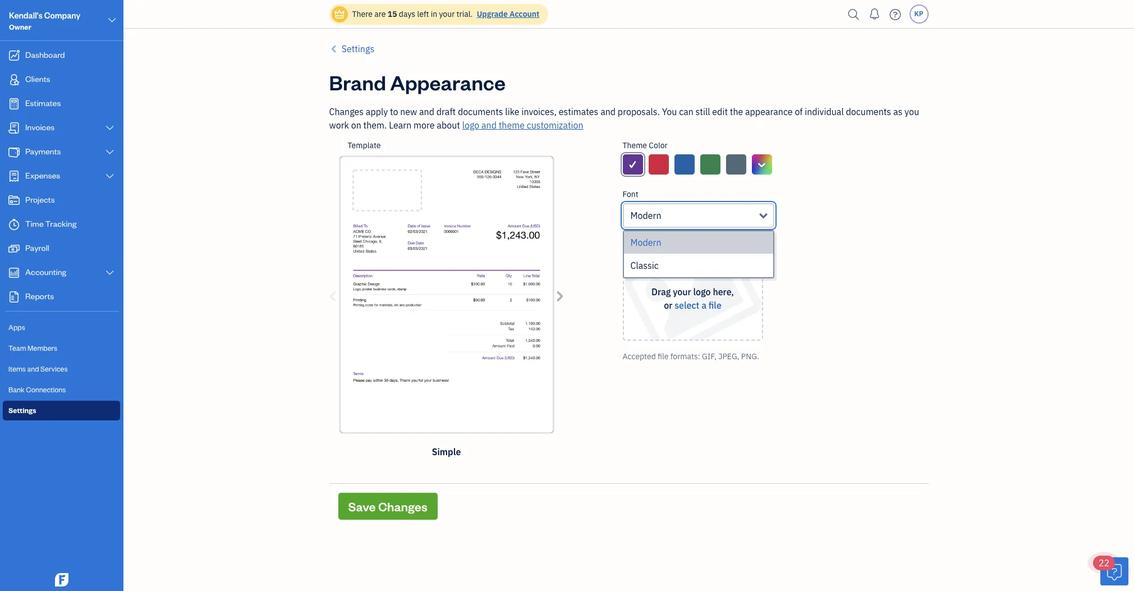 Task type: vqa. For each thing, say whether or not it's contained in the screenshot.
22 DROPDOWN BUTTON
yes



Task type: locate. For each thing, give the bounding box(es) containing it.
estimates
[[25, 98, 61, 108]]

3 chevron large down image from the top
[[105, 268, 115, 277]]

documents left like
[[458, 106, 503, 117]]

22
[[1099, 557, 1110, 569]]

chevron large down image
[[105, 123, 115, 132], [105, 172, 115, 181], [105, 268, 115, 277]]

chevron large down image inside expenses 'link'
[[105, 172, 115, 181]]

1 horizontal spatial changes
[[378, 498, 427, 514]]

dashboard link
[[3, 44, 120, 67]]

purple image
[[628, 158, 638, 171]]

estimate image
[[7, 98, 21, 109]]

and up more
[[419, 106, 434, 117]]

changes inside 'changes apply to new and draft documents like invoices, estimates and proposals. you can still edit the appearance of individual documents as you work on them. learn more about'
[[329, 106, 364, 117]]

list box
[[624, 231, 773, 277]]

accounting
[[25, 267, 66, 277]]

timer image
[[7, 219, 21, 230]]

you
[[905, 106, 919, 117]]

chevron large down image down payments link
[[105, 172, 115, 181]]

there
[[352, 9, 373, 19]]

documents left the as
[[846, 106, 891, 117]]

freshbooks image
[[53, 573, 71, 587]]

1 horizontal spatial file
[[709, 300, 722, 311]]

clients link
[[3, 68, 120, 91]]

1 vertical spatial changes
[[378, 498, 427, 514]]

settings link
[[3, 401, 120, 420]]

individual
[[805, 106, 844, 117]]

a
[[702, 300, 707, 311]]

2 modern from the top
[[631, 237, 661, 248]]

1 vertical spatial logo
[[693, 286, 711, 297]]

main element
[[0, 0, 152, 591]]

1 vertical spatial file
[[658, 351, 669, 361]]

project image
[[7, 195, 21, 206]]

0 vertical spatial modern
[[631, 210, 661, 221]]

time tracking link
[[3, 213, 120, 236]]

search image
[[845, 6, 863, 23]]

22 button
[[1093, 556, 1129, 585]]

template
[[348, 140, 381, 150]]

0 vertical spatial chevron large down image
[[107, 13, 117, 27]]

modern
[[631, 210, 661, 221], [631, 237, 661, 248]]

chevron large down image
[[107, 13, 117, 27], [105, 148, 115, 157]]

tracking
[[45, 218, 77, 229]]

customization
[[527, 120, 584, 131]]

payroll link
[[3, 237, 120, 260]]

members
[[28, 343, 57, 352]]

and right items
[[27, 364, 39, 373]]

settings down the bank
[[8, 406, 36, 415]]

0 horizontal spatial logo
[[462, 120, 479, 131]]

modern up classic
[[631, 237, 661, 248]]

brand
[[329, 69, 386, 95]]

modern inside modern option
[[631, 237, 661, 248]]

logo
[[462, 120, 479, 131], [693, 286, 711, 297]]

and inside main element
[[27, 364, 39, 373]]

1 chevron large down image from the top
[[105, 123, 115, 132]]

1 vertical spatial modern
[[631, 237, 661, 248]]

items and services
[[8, 364, 68, 373]]

0 vertical spatial settings
[[342, 43, 374, 54]]

company
[[44, 10, 81, 21]]

your right in
[[439, 9, 455, 19]]

documents
[[458, 106, 503, 117], [846, 106, 891, 117]]

money image
[[7, 243, 21, 254]]

chevron large down image inside accounting link
[[105, 268, 115, 277]]

1 horizontal spatial your
[[673, 286, 691, 297]]

png.
[[741, 351, 759, 361]]

chevron large down image down the estimates link
[[105, 123, 115, 132]]

font
[[623, 189, 639, 199]]

list box containing modern
[[624, 231, 773, 277]]

upgrade
[[477, 9, 508, 19]]

and
[[419, 106, 434, 117], [601, 106, 616, 117], [482, 120, 497, 131], [27, 364, 39, 373]]

chevron large down image down payroll link
[[105, 268, 115, 277]]

your up select
[[673, 286, 691, 297]]

modern inside modern field
[[631, 210, 661, 221]]

reports
[[25, 291, 54, 301]]

kp
[[915, 10, 924, 18]]

items
[[8, 364, 26, 373]]

changes up work
[[329, 106, 364, 117]]

projects link
[[3, 189, 120, 212]]

services
[[40, 364, 68, 373]]

settings inside button
[[342, 43, 374, 54]]

1 horizontal spatial logo
[[693, 286, 711, 297]]

and right estimates
[[601, 106, 616, 117]]

0 horizontal spatial file
[[658, 351, 669, 361]]

color
[[649, 140, 668, 150]]

team
[[8, 343, 26, 352]]

expenses
[[25, 170, 60, 181]]

drag
[[652, 286, 671, 297]]

0 vertical spatial your
[[439, 9, 455, 19]]

1 horizontal spatial documents
[[846, 106, 891, 117]]

accounting link
[[3, 262, 120, 285]]

0 vertical spatial file
[[709, 300, 722, 311]]

1 horizontal spatial settings
[[342, 43, 374, 54]]

logo up a
[[693, 286, 711, 297]]

kendall's company owner
[[9, 10, 81, 31]]

1 vertical spatial chevron large down image
[[105, 172, 115, 181]]

save changes button
[[338, 493, 438, 520]]

settings
[[342, 43, 374, 54], [8, 406, 36, 415]]

your
[[439, 9, 455, 19], [673, 286, 691, 297]]

chevron large down image for invoices
[[105, 123, 115, 132]]

changes
[[329, 106, 364, 117], [378, 498, 427, 514]]

0 horizontal spatial documents
[[458, 106, 503, 117]]

1 vertical spatial your
[[673, 286, 691, 297]]

0 vertical spatial chevron large down image
[[105, 123, 115, 132]]

chart image
[[7, 267, 21, 278]]

15
[[388, 9, 397, 19]]

upgrade account link
[[475, 9, 540, 19]]

time tracking
[[25, 218, 77, 229]]

save changes
[[348, 498, 427, 514]]

0 vertical spatial changes
[[329, 106, 364, 117]]

2 vertical spatial chevron large down image
[[105, 268, 115, 277]]

0 vertical spatial logo
[[462, 120, 479, 131]]

simple
[[432, 446, 461, 457]]

to
[[390, 106, 398, 117]]

1 vertical spatial chevron large down image
[[105, 148, 115, 157]]

work
[[329, 120, 349, 131]]

settings right chevronleft image
[[342, 43, 374, 54]]

more
[[414, 120, 435, 131]]

theme color
[[623, 140, 668, 150]]

chevron large down image right company
[[107, 13, 117, 27]]

or
[[664, 300, 673, 311]]

classic option
[[624, 254, 773, 277]]

1 vertical spatial settings
[[8, 406, 36, 415]]

1 modern from the top
[[631, 210, 661, 221]]

chevron large down image inside invoices link
[[105, 123, 115, 132]]

select
[[675, 300, 700, 311]]

notifications image
[[866, 3, 884, 25]]

0 horizontal spatial changes
[[329, 106, 364, 117]]

changes apply to new and draft documents like invoices, estimates and proposals. you can still edit the appearance of individual documents as you work on them. learn more about
[[329, 106, 919, 131]]

like
[[505, 106, 520, 117]]

changes right save
[[378, 498, 427, 514]]

file left formats:
[[658, 351, 669, 361]]

payroll
[[25, 242, 49, 253]]

dashboard
[[25, 49, 65, 60]]

file right a
[[709, 300, 722, 311]]

modern down font
[[631, 210, 661, 221]]

0 horizontal spatial settings
[[8, 406, 36, 415]]

logo right about
[[462, 120, 479, 131]]

chevron large down image for accounting
[[105, 268, 115, 277]]

2 chevron large down image from the top
[[105, 172, 115, 181]]

chevron large down image down invoices link at left top
[[105, 148, 115, 157]]



Task type: describe. For each thing, give the bounding box(es) containing it.
report image
[[7, 291, 21, 303]]

on
[[351, 120, 361, 131]]

left
[[417, 9, 429, 19]]

learn
[[389, 120, 412, 131]]

modern for list box containing modern
[[631, 237, 661, 248]]

expenses link
[[3, 165, 120, 188]]

draft
[[437, 106, 456, 117]]

bank connections
[[8, 385, 66, 394]]

connections
[[26, 385, 66, 394]]

custom image
[[757, 158, 767, 171]]

about
[[437, 120, 460, 131]]

as
[[893, 106, 903, 117]]

team members
[[8, 343, 57, 352]]

estimates
[[559, 106, 599, 117]]

1 documents from the left
[[458, 106, 503, 117]]

and left theme on the left of the page
[[482, 120, 497, 131]]

edit
[[712, 106, 728, 117]]

invoices,
[[522, 106, 557, 117]]

chevronleft image
[[329, 42, 340, 56]]

modern for modern field
[[631, 210, 661, 221]]

settings inside main element
[[8, 406, 36, 415]]

apps
[[8, 323, 25, 332]]

previous image
[[326, 289, 341, 304]]

days
[[399, 9, 415, 19]]

expense image
[[7, 171, 21, 182]]

client image
[[7, 74, 21, 85]]

2 documents from the left
[[846, 106, 891, 117]]

of
[[795, 106, 803, 117]]

brand appearance
[[329, 69, 506, 95]]

you
[[662, 106, 677, 117]]

here
[[713, 286, 731, 297]]

in
[[431, 9, 437, 19]]

theme
[[623, 140, 647, 150]]

gif,
[[702, 351, 717, 361]]

clients
[[25, 74, 50, 84]]

bank
[[8, 385, 25, 394]]

them.
[[363, 120, 387, 131]]

trial.
[[457, 9, 473, 19]]

payments link
[[3, 141, 120, 164]]

next image
[[552, 289, 567, 304]]

file inside drag your logo here , or select a file
[[709, 300, 722, 311]]

invoices link
[[3, 117, 120, 140]]

crown image
[[334, 8, 345, 20]]

team members link
[[3, 338, 120, 358]]

proposals.
[[618, 106, 660, 117]]

reports link
[[3, 286, 120, 309]]

account
[[510, 9, 540, 19]]

dashboard image
[[7, 50, 21, 61]]

there are 15 days left in your trial. upgrade account
[[352, 9, 540, 19]]

projects
[[25, 194, 55, 205]]

your inside drag your logo here , or select a file
[[673, 286, 691, 297]]

logo inside drag your logo here , or select a file
[[693, 286, 711, 297]]

logo
[[623, 242, 639, 253]]

appearance
[[390, 69, 506, 95]]

jpeg,
[[719, 351, 740, 361]]

modern option
[[624, 231, 773, 254]]

theme
[[499, 120, 525, 131]]

changes inside button
[[378, 498, 427, 514]]

chevron large down image inside payments link
[[105, 148, 115, 157]]

the
[[730, 106, 743, 117]]

drag your logo here , or select a file
[[652, 286, 734, 311]]

accepted
[[623, 351, 656, 361]]

settings button
[[329, 42, 374, 56]]

time
[[25, 218, 44, 229]]

Font field
[[623, 203, 774, 228]]

logo and theme customization link
[[462, 120, 584, 131]]

apply
[[366, 106, 388, 117]]

invoices
[[25, 122, 55, 132]]

chevron large down image for expenses
[[105, 172, 115, 181]]

appearance
[[745, 106, 793, 117]]

save
[[348, 498, 376, 514]]

apps link
[[3, 318, 120, 337]]

go to help image
[[887, 6, 904, 23]]

,
[[731, 286, 734, 297]]

kp button
[[910, 4, 929, 24]]

owner
[[9, 22, 31, 31]]

are
[[374, 9, 386, 19]]

invoice image
[[7, 122, 21, 134]]

0 horizontal spatial your
[[439, 9, 455, 19]]

bank connections link
[[3, 380, 120, 400]]

kendall's
[[9, 10, 43, 21]]

resource center badge image
[[1101, 557, 1129, 585]]

accepted file formats: gif, jpeg, png.
[[623, 351, 759, 361]]

new
[[400, 106, 417, 117]]

can
[[679, 106, 694, 117]]

payments
[[25, 146, 61, 157]]

classic
[[631, 260, 659, 271]]

payment image
[[7, 146, 21, 158]]

estimates link
[[3, 93, 120, 116]]

logo and theme customization
[[462, 120, 584, 131]]



